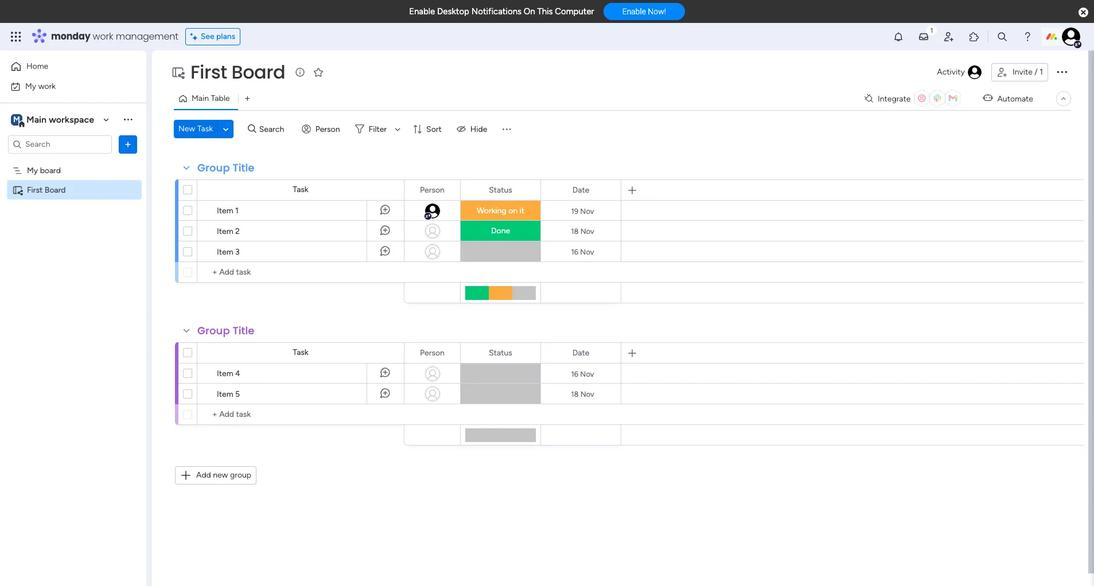 Task type: describe. For each thing, give the bounding box(es) containing it.
hide button
[[452, 120, 494, 138]]

2 16 from the top
[[571, 370, 578, 378]]

item for item 1
[[217, 206, 233, 216]]

activity
[[937, 67, 965, 77]]

group
[[230, 471, 251, 480]]

notifications
[[471, 6, 522, 17]]

item 3
[[217, 247, 240, 257]]

1 + add task text field from the top
[[203, 266, 399, 279]]

1 image
[[927, 24, 937, 36]]

4 nov from the top
[[580, 370, 594, 378]]

enable for enable now!
[[622, 7, 646, 16]]

dapulse close image
[[1079, 7, 1089, 18]]

board
[[40, 166, 61, 175]]

workspace image
[[11, 113, 22, 126]]

board inside list box
[[45, 185, 66, 195]]

add view image
[[245, 94, 250, 103]]

work for monday
[[93, 30, 113, 43]]

add new group button
[[175, 467, 257, 485]]

new
[[178, 124, 195, 134]]

0 horizontal spatial options image
[[122, 139, 134, 150]]

angle down image
[[223, 125, 229, 133]]

item for item 4
[[217, 369, 233, 379]]

Search in workspace field
[[24, 138, 96, 151]]

jacob simon image
[[1062, 28, 1080, 46]]

title for status
[[233, 161, 254, 175]]

nov for 3
[[580, 248, 594, 256]]

18 for item 2
[[571, 227, 579, 236]]

1 status from the top
[[489, 185, 512, 195]]

1 inside button
[[1040, 67, 1043, 77]]

item 2
[[217, 227, 240, 236]]

1 16 nov from the top
[[571, 248, 594, 256]]

dapulse integrations image
[[865, 94, 873, 103]]

1 person field from the top
[[417, 184, 448, 197]]

enable desktop notifications on this computer
[[409, 6, 594, 17]]

this
[[537, 6, 553, 17]]

1 status field from the top
[[486, 184, 515, 197]]

enable now! button
[[603, 3, 685, 20]]

my for my work
[[25, 81, 36, 91]]

5
[[235, 390, 240, 399]]

item for item 5
[[217, 390, 233, 399]]

1 16 from the top
[[571, 248, 578, 256]]

group for person
[[197, 324, 230, 338]]

filter
[[369, 124, 387, 134]]

2 vertical spatial person
[[420, 348, 445, 358]]

invite members image
[[943, 31, 955, 42]]

on
[[508, 206, 518, 216]]

2 date from the top
[[572, 348, 589, 358]]

4
[[235, 369, 240, 379]]

item 5
[[217, 390, 240, 399]]

group title field for status
[[195, 161, 257, 176]]

18 for item 5
[[571, 390, 579, 399]]

item 4
[[217, 369, 240, 379]]

3
[[235, 247, 240, 257]]

First Board field
[[188, 59, 288, 85]]

table
[[211, 94, 230, 103]]

enable now!
[[622, 7, 666, 16]]

now!
[[648, 7, 666, 16]]

2 person field from the top
[[417, 347, 448, 359]]

help image
[[1022, 31, 1033, 42]]

2 16 nov from the top
[[571, 370, 594, 378]]

sort
[[426, 124, 442, 134]]

my work
[[25, 81, 56, 91]]

arrow down image
[[391, 122, 405, 136]]

show board description image
[[293, 67, 307, 78]]

1 date from the top
[[572, 185, 589, 195]]

main workspace
[[26, 114, 94, 125]]

on
[[524, 6, 535, 17]]

person button
[[297, 120, 347, 138]]

0 vertical spatial first
[[191, 59, 227, 85]]

working on it
[[477, 206, 524, 216]]

list box containing my board
[[0, 158, 146, 355]]

add new group
[[196, 471, 251, 480]]

notifications image
[[893, 31, 904, 42]]

1 vertical spatial first board
[[27, 185, 66, 195]]



Task type: vqa. For each thing, say whether or not it's contained in the screenshot.
'New Task'
yes



Task type: locate. For each thing, give the bounding box(es) containing it.
0 vertical spatial group title field
[[195, 161, 257, 176]]

0 vertical spatial date field
[[570, 184, 592, 197]]

management
[[116, 30, 178, 43]]

2 title from the top
[[233, 324, 254, 338]]

task
[[197, 124, 213, 134], [293, 185, 309, 195], [293, 348, 309, 357]]

it
[[520, 206, 524, 216]]

nov for 2
[[581, 227, 594, 236]]

workspace selection element
[[11, 113, 96, 128]]

1 vertical spatial 1
[[235, 206, 239, 216]]

0 vertical spatial date
[[572, 185, 589, 195]]

2 group title field from the top
[[195, 324, 257, 339]]

enable for enable desktop notifications on this computer
[[409, 6, 435, 17]]

1 group title field from the top
[[195, 161, 257, 176]]

group title down angle down "image"
[[197, 161, 254, 175]]

enable left desktop
[[409, 6, 435, 17]]

my down home at the left
[[25, 81, 36, 91]]

0 horizontal spatial 1
[[235, 206, 239, 216]]

title down v2 search image
[[233, 161, 254, 175]]

1 vertical spatial main
[[26, 114, 47, 125]]

1 horizontal spatial first
[[191, 59, 227, 85]]

18 nov for item 2
[[571, 227, 594, 236]]

1 horizontal spatial 1
[[1040, 67, 1043, 77]]

invite / 1
[[1013, 67, 1043, 77]]

Status field
[[486, 184, 515, 197], [486, 347, 515, 359]]

2 status field from the top
[[486, 347, 515, 359]]

main inside workspace selection element
[[26, 114, 47, 125]]

collapse board header image
[[1059, 94, 1068, 103]]

2 group from the top
[[197, 324, 230, 338]]

new task button
[[174, 120, 217, 138]]

group
[[197, 161, 230, 175], [197, 324, 230, 338]]

Search field
[[256, 121, 291, 137]]

hide
[[470, 124, 487, 134]]

add
[[196, 471, 211, 480]]

group title up item 4
[[197, 324, 254, 338]]

1 right /
[[1040, 67, 1043, 77]]

sort button
[[408, 120, 449, 138]]

activity button
[[933, 63, 987, 81]]

options image down workspace options image
[[122, 139, 134, 150]]

nov for 5
[[581, 390, 594, 399]]

group for status
[[197, 161, 230, 175]]

2 + add task text field from the top
[[203, 408, 399, 422]]

see plans button
[[185, 28, 241, 45]]

select product image
[[10, 31, 22, 42]]

enable left now!
[[622, 7, 646, 16]]

item
[[217, 206, 233, 216], [217, 227, 233, 236], [217, 247, 233, 257], [217, 369, 233, 379], [217, 390, 233, 399]]

board
[[232, 59, 285, 85], [45, 185, 66, 195]]

Group Title field
[[195, 161, 257, 176], [195, 324, 257, 339]]

my left board
[[27, 166, 38, 175]]

1 item from the top
[[217, 206, 233, 216]]

workspace options image
[[122, 114, 134, 125]]

automate
[[997, 94, 1033, 104]]

see plans
[[201, 32, 235, 41]]

0 vertical spatial board
[[232, 59, 285, 85]]

0 vertical spatial title
[[233, 161, 254, 175]]

1 vertical spatial + add task text field
[[203, 408, 399, 422]]

option
[[0, 160, 146, 162]]

1 up 2
[[235, 206, 239, 216]]

first up main table
[[191, 59, 227, 85]]

1 vertical spatial board
[[45, 185, 66, 195]]

inbox image
[[918, 31, 930, 42]]

1 vertical spatial title
[[233, 324, 254, 338]]

0 horizontal spatial first
[[27, 185, 43, 195]]

item left 2
[[217, 227, 233, 236]]

first board down my board
[[27, 185, 66, 195]]

main table
[[192, 94, 230, 103]]

1 vertical spatial 16 nov
[[571, 370, 594, 378]]

0 vertical spatial options image
[[1055, 65, 1069, 78]]

my inside list box
[[27, 166, 38, 175]]

shareable board image
[[171, 65, 185, 79]]

5 item from the top
[[217, 390, 233, 399]]

2 18 nov from the top
[[571, 390, 594, 399]]

menu image
[[501, 123, 513, 135]]

5 nov from the top
[[581, 390, 594, 399]]

title for person
[[233, 324, 254, 338]]

home
[[26, 61, 48, 71]]

0 horizontal spatial first board
[[27, 185, 66, 195]]

0 vertical spatial status
[[489, 185, 512, 195]]

1 horizontal spatial work
[[93, 30, 113, 43]]

/
[[1035, 67, 1038, 77]]

task inside button
[[197, 124, 213, 134]]

working
[[477, 206, 507, 216]]

0 horizontal spatial board
[[45, 185, 66, 195]]

first right shareable board image
[[27, 185, 43, 195]]

plans
[[216, 32, 235, 41]]

1 horizontal spatial first board
[[191, 59, 285, 85]]

home button
[[7, 57, 123, 76]]

item for item 2
[[217, 227, 233, 236]]

main table button
[[174, 90, 238, 108]]

group title field up item 4
[[195, 324, 257, 339]]

task for status
[[293, 185, 309, 195]]

work right monday
[[93, 30, 113, 43]]

1 horizontal spatial enable
[[622, 7, 646, 16]]

1 vertical spatial my
[[27, 166, 38, 175]]

group up item 4
[[197, 324, 230, 338]]

1 vertical spatial status field
[[486, 347, 515, 359]]

0 vertical spatial 18
[[571, 227, 579, 236]]

1 horizontal spatial board
[[232, 59, 285, 85]]

1 vertical spatial group title
[[197, 324, 254, 338]]

item left 3
[[217, 247, 233, 257]]

2 vertical spatial task
[[293, 348, 309, 357]]

main for main table
[[192, 94, 209, 103]]

2 nov from the top
[[581, 227, 594, 236]]

1 vertical spatial 16
[[571, 370, 578, 378]]

work down home at the left
[[38, 81, 56, 91]]

1 vertical spatial status
[[489, 348, 512, 358]]

1 vertical spatial date
[[572, 348, 589, 358]]

item left "4"
[[217, 369, 233, 379]]

0 vertical spatial status field
[[486, 184, 515, 197]]

main
[[192, 94, 209, 103], [26, 114, 47, 125]]

monday
[[51, 30, 90, 43]]

1 vertical spatial work
[[38, 81, 56, 91]]

group title for person
[[197, 324, 254, 338]]

1 nov from the top
[[580, 207, 594, 215]]

1 horizontal spatial options image
[[1055, 65, 1069, 78]]

options image
[[1055, 65, 1069, 78], [122, 139, 134, 150]]

group title
[[197, 161, 254, 175], [197, 324, 254, 338]]

0 vertical spatial person
[[315, 124, 340, 134]]

1 group title from the top
[[197, 161, 254, 175]]

group down angle down "image"
[[197, 161, 230, 175]]

main for main workspace
[[26, 114, 47, 125]]

enable inside button
[[622, 7, 646, 16]]

0 vertical spatial main
[[192, 94, 209, 103]]

see
[[201, 32, 214, 41]]

18
[[571, 227, 579, 236], [571, 390, 579, 399]]

1 date field from the top
[[570, 184, 592, 197]]

work inside button
[[38, 81, 56, 91]]

2 18 from the top
[[571, 390, 579, 399]]

1 vertical spatial group title field
[[195, 324, 257, 339]]

item for item 3
[[217, 247, 233, 257]]

first
[[191, 59, 227, 85], [27, 185, 43, 195]]

filter button
[[350, 120, 405, 138]]

0 vertical spatial 18 nov
[[571, 227, 594, 236]]

0 vertical spatial + add task text field
[[203, 266, 399, 279]]

1 vertical spatial task
[[293, 185, 309, 195]]

monday work management
[[51, 30, 178, 43]]

Person field
[[417, 184, 448, 197], [417, 347, 448, 359]]

0 horizontal spatial main
[[26, 114, 47, 125]]

item up "item 2"
[[217, 206, 233, 216]]

19
[[571, 207, 578, 215]]

integrate
[[878, 94, 911, 104]]

1 18 nov from the top
[[571, 227, 594, 236]]

work for my
[[38, 81, 56, 91]]

title up "4"
[[233, 324, 254, 338]]

2 item from the top
[[217, 227, 233, 236]]

autopilot image
[[983, 91, 993, 105]]

first inside list box
[[27, 185, 43, 195]]

status
[[489, 185, 512, 195], [489, 348, 512, 358]]

group title for status
[[197, 161, 254, 175]]

1 vertical spatial 18
[[571, 390, 579, 399]]

3 nov from the top
[[580, 248, 594, 256]]

main left table
[[192, 94, 209, 103]]

desktop
[[437, 6, 469, 17]]

19 nov
[[571, 207, 594, 215]]

0 vertical spatial 16
[[571, 248, 578, 256]]

1 vertical spatial person
[[420, 185, 445, 195]]

18 nov for item 5
[[571, 390, 594, 399]]

16 nov
[[571, 248, 594, 256], [571, 370, 594, 378]]

first board
[[191, 59, 285, 85], [27, 185, 66, 195]]

task for person
[[293, 348, 309, 357]]

0 vertical spatial person field
[[417, 184, 448, 197]]

3 item from the top
[[217, 247, 233, 257]]

0 vertical spatial first board
[[191, 59, 285, 85]]

board down board
[[45, 185, 66, 195]]

2 status from the top
[[489, 348, 512, 358]]

1 18 from the top
[[571, 227, 579, 236]]

work
[[93, 30, 113, 43], [38, 81, 56, 91]]

1 vertical spatial person field
[[417, 347, 448, 359]]

main inside main table button
[[192, 94, 209, 103]]

1
[[1040, 67, 1043, 77], [235, 206, 239, 216]]

2 date field from the top
[[570, 347, 592, 359]]

1 vertical spatial first
[[27, 185, 43, 195]]

title
[[233, 161, 254, 175], [233, 324, 254, 338]]

+ Add task text field
[[203, 266, 399, 279], [203, 408, 399, 422]]

0 vertical spatial group title
[[197, 161, 254, 175]]

1 vertical spatial date field
[[570, 347, 592, 359]]

my
[[25, 81, 36, 91], [27, 166, 38, 175]]

my work button
[[7, 77, 123, 96]]

0 horizontal spatial enable
[[409, 6, 435, 17]]

person
[[315, 124, 340, 134], [420, 185, 445, 195], [420, 348, 445, 358]]

1 group from the top
[[197, 161, 230, 175]]

my for my board
[[27, 166, 38, 175]]

my board
[[27, 166, 61, 175]]

new task
[[178, 124, 213, 134]]

item left 5
[[217, 390, 233, 399]]

date
[[572, 185, 589, 195], [572, 348, 589, 358]]

board up add view icon
[[232, 59, 285, 85]]

m
[[13, 114, 20, 124]]

person inside popup button
[[315, 124, 340, 134]]

my inside button
[[25, 81, 36, 91]]

apps image
[[969, 31, 980, 42]]

item 1
[[217, 206, 239, 216]]

16
[[571, 248, 578, 256], [571, 370, 578, 378]]

2
[[235, 227, 240, 236]]

4 item from the top
[[217, 369, 233, 379]]

first board up add view icon
[[191, 59, 285, 85]]

done
[[491, 226, 510, 236]]

0 vertical spatial 1
[[1040, 67, 1043, 77]]

1 title from the top
[[233, 161, 254, 175]]

search everything image
[[997, 31, 1008, 42]]

nov
[[580, 207, 594, 215], [581, 227, 594, 236], [580, 248, 594, 256], [580, 370, 594, 378], [581, 390, 594, 399]]

0 vertical spatial work
[[93, 30, 113, 43]]

0 horizontal spatial work
[[38, 81, 56, 91]]

enable
[[409, 6, 435, 17], [622, 7, 646, 16]]

invite / 1 button
[[991, 63, 1048, 81]]

18 nov
[[571, 227, 594, 236], [571, 390, 594, 399]]

1 horizontal spatial main
[[192, 94, 209, 103]]

computer
[[555, 6, 594, 17]]

2 group title from the top
[[197, 324, 254, 338]]

list box
[[0, 158, 146, 355]]

options image right /
[[1055, 65, 1069, 78]]

group title field down angle down "image"
[[195, 161, 257, 176]]

main right workspace image
[[26, 114, 47, 125]]

0 vertical spatial 16 nov
[[571, 248, 594, 256]]

v2 search image
[[248, 123, 256, 136]]

1 vertical spatial 18 nov
[[571, 390, 594, 399]]

add to favorites image
[[313, 66, 324, 78]]

Date field
[[570, 184, 592, 197], [570, 347, 592, 359]]

invite
[[1013, 67, 1033, 77]]

workspace
[[49, 114, 94, 125]]

1 vertical spatial options image
[[122, 139, 134, 150]]

shareable board image
[[12, 184, 23, 195]]

0 vertical spatial group
[[197, 161, 230, 175]]

new
[[213, 471, 228, 480]]

group title field for person
[[195, 324, 257, 339]]

0 vertical spatial task
[[197, 124, 213, 134]]

0 vertical spatial my
[[25, 81, 36, 91]]

1 vertical spatial group
[[197, 324, 230, 338]]



